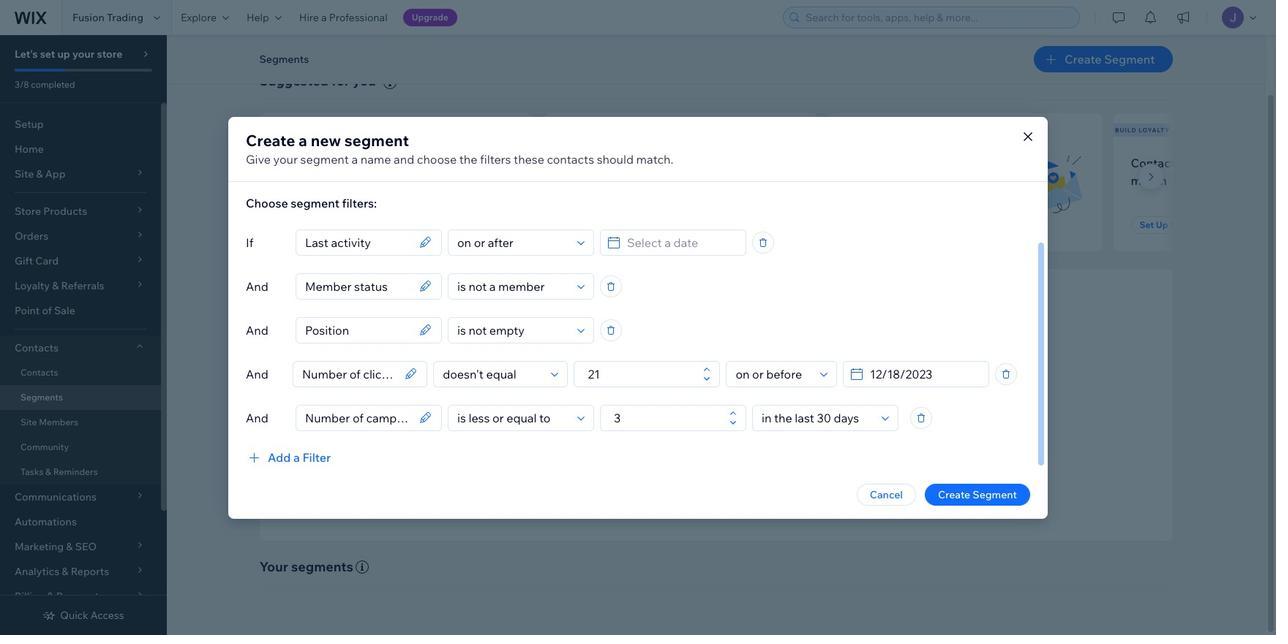 Task type: describe. For each thing, give the bounding box(es) containing it.
loyalty
[[1139, 126, 1170, 134]]

1 vertical spatial segment
[[300, 152, 349, 166]]

set up segment for subscribed
[[286, 220, 354, 231]]

filters
[[480, 152, 511, 166]]

who inside active email subscribers who clicked on your campaign
[[983, 156, 1007, 170]]

let's
[[15, 48, 38, 61]]

home link
[[0, 137, 161, 162]]

automations link
[[0, 510, 161, 535]]

access
[[91, 609, 124, 623]]

create inside reach the right target audience create specific groups of contacts that update automatically send personalized email campaigns to drive sales and build trust
[[571, 414, 603, 427]]

Enter a number text field
[[583, 362, 699, 387]]

reach
[[618, 392, 657, 409]]

purchase
[[647, 173, 698, 188]]

that
[[736, 414, 755, 427]]

automations
[[15, 516, 77, 529]]

subscribers inside active email subscribers who clicked on your campaign
[[916, 156, 981, 170]]

setup link
[[0, 112, 161, 137]]

upgrade button
[[403, 9, 457, 26]]

0 vertical spatial select an option field
[[453, 274, 573, 299]]

select an option field for enter a number text box
[[757, 406, 877, 431]]

professional
[[329, 11, 388, 24]]

give
[[246, 152, 271, 166]]

hire a professional link
[[290, 0, 396, 35]]

3 set from the left
[[1140, 220, 1154, 231]]

set for potential customers who haven't made a purchase yet
[[570, 220, 585, 231]]

build loyalty
[[1115, 126, 1170, 134]]

fusion trading
[[72, 11, 143, 24]]

mailing
[[383, 173, 423, 188]]

home
[[15, 143, 44, 156]]

for
[[331, 72, 350, 89]]

subscribed
[[277, 173, 338, 188]]

create segment button for cancel
[[925, 484, 1030, 506]]

contacts inside new contacts who recently subscribed to your mailing list
[[304, 156, 352, 170]]

new subscribers
[[261, 126, 329, 134]]

site members
[[20, 417, 78, 428]]

campaign
[[932, 173, 986, 188]]

customers
[[613, 156, 672, 170]]

community link
[[0, 435, 161, 460]]

new for new subscribers
[[261, 126, 277, 134]]

site
[[20, 417, 37, 428]]

segment for 3rd set up segment button from the left
[[1170, 220, 1208, 231]]

your inside create a new segment give your segment a name and choose the filters these contacts should match.
[[273, 152, 298, 166]]

the inside create a new segment give your segment a name and choose the filters these contacts should match.
[[459, 152, 477, 166]]

12/18/2023 field
[[866, 362, 984, 387]]

the inside reach the right target audience create specific groups of contacts that update automatically send personalized email campaigns to drive sales and build trust
[[660, 392, 680, 409]]

should
[[597, 152, 634, 166]]

sale
[[54, 304, 75, 318]]

if
[[246, 235, 253, 250]]

point of sale
[[15, 304, 75, 318]]

segment for set up segment button for subscribed
[[316, 220, 354, 231]]

new
[[311, 131, 341, 150]]

yet
[[701, 173, 718, 188]]

up for made
[[587, 220, 599, 231]]

let's set up your store
[[15, 48, 122, 61]]

list
[[426, 173, 442, 188]]

a inside contacts with a birthday th
[[1210, 156, 1216, 170]]

setup
[[15, 118, 44, 131]]

segment for set up segment button for made
[[601, 220, 639, 231]]

help
[[247, 11, 269, 24]]

suggested for you
[[259, 72, 376, 89]]

build
[[1115, 126, 1137, 134]]

new for new contacts who recently subscribed to your mailing list
[[277, 156, 302, 170]]

made
[[604, 173, 635, 188]]

your segments
[[259, 559, 353, 576]]

site members link
[[0, 410, 161, 435]]

target
[[716, 392, 754, 409]]

up
[[57, 48, 70, 61]]

set up segment button for made
[[562, 217, 648, 234]]

tasks
[[20, 467, 43, 478]]

send
[[571, 434, 596, 447]]

active
[[846, 156, 881, 170]]

email inside reach the right target audience create specific groups of contacts that update automatically send personalized email campaigns to drive sales and build trust
[[661, 434, 687, 447]]

point
[[15, 304, 40, 318]]

a left name
[[352, 152, 358, 166]]

select an option field for enter a number text field
[[731, 362, 816, 387]]

who for purchase
[[674, 156, 697, 170]]

upgrade
[[412, 12, 448, 23]]

a right the hire at the top left of the page
[[321, 11, 327, 24]]

on
[[888, 173, 902, 188]]

reminders
[[53, 467, 98, 478]]

name
[[361, 152, 391, 166]]

set up segment for made
[[570, 220, 639, 231]]

trust
[[855, 434, 878, 447]]

contacts for contacts dropdown button
[[15, 342, 59, 355]]

fusion
[[72, 11, 104, 24]]

quick access button
[[43, 609, 124, 623]]

quick access
[[60, 609, 124, 623]]

Enter a number text field
[[609, 406, 725, 431]]

sidebar element
[[0, 35, 167, 636]]

a inside button
[[293, 450, 300, 465]]

segments button
[[252, 48, 316, 70]]

these
[[514, 152, 544, 166]]

store
[[97, 48, 122, 61]]

with
[[1184, 156, 1207, 170]]

choose segment filters:
[[246, 196, 377, 210]]

filters:
[[342, 196, 377, 210]]

email inside active email subscribers who clicked on your campaign
[[884, 156, 914, 170]]

help button
[[238, 0, 290, 35]]

and inside reach the right target audience create specific groups of contacts that update automatically send personalized email campaigns to drive sales and build trust
[[809, 434, 827, 447]]



Task type: vqa. For each thing, say whether or not it's contained in the screenshot.
Website
no



Task type: locate. For each thing, give the bounding box(es) containing it.
0 horizontal spatial who
[[355, 156, 378, 170]]

2 horizontal spatial set
[[1140, 220, 1154, 231]]

0 horizontal spatial segments
[[20, 392, 63, 403]]

new
[[261, 126, 277, 134], [277, 156, 302, 170]]

0 horizontal spatial email
[[661, 434, 687, 447]]

update
[[757, 414, 791, 427]]

set
[[40, 48, 55, 61]]

create segment
[[1065, 52, 1155, 67], [938, 488, 1017, 502]]

of down right
[[680, 414, 690, 427]]

segments
[[259, 53, 309, 66], [20, 392, 63, 403]]

1 vertical spatial new
[[277, 156, 302, 170]]

segments for segments link
[[20, 392, 63, 403]]

a right with
[[1210, 156, 1216, 170]]

2 set from the left
[[570, 220, 585, 231]]

1 horizontal spatial create segment
[[1065, 52, 1155, 67]]

your
[[72, 48, 95, 61], [273, 152, 298, 166], [355, 173, 380, 188], [904, 173, 929, 188]]

1 horizontal spatial to
[[744, 434, 754, 447]]

the
[[459, 152, 477, 166], [660, 392, 680, 409]]

recently
[[381, 156, 426, 170]]

set up segment button down contacts with a birthday th
[[1131, 217, 1217, 234]]

match.
[[636, 152, 673, 166]]

1 and from the top
[[246, 279, 268, 294]]

subscribers
[[279, 126, 329, 134], [916, 156, 981, 170]]

1 who from the left
[[355, 156, 378, 170]]

sales
[[782, 434, 807, 447]]

Search for tools, apps, help & more... field
[[801, 7, 1075, 28]]

a left new
[[299, 131, 307, 150]]

trading
[[107, 11, 143, 24]]

2 vertical spatial contacts
[[20, 367, 58, 378]]

set for new contacts who recently subscribed to your mailing list
[[286, 220, 300, 231]]

1 vertical spatial and
[[809, 434, 827, 447]]

potential
[[562, 156, 611, 170]]

up down choose segment filters: at left top
[[302, 220, 314, 231]]

create inside create a new segment give your segment a name and choose the filters these contacts should match.
[[246, 131, 295, 150]]

2 set up segment from the left
[[570, 220, 639, 231]]

segments up the suggested
[[259, 53, 309, 66]]

a down customers
[[638, 173, 645, 188]]

build
[[829, 434, 853, 447]]

3 and from the top
[[246, 367, 268, 382]]

segments up site members
[[20, 392, 63, 403]]

contacts down point of sale
[[15, 342, 59, 355]]

who left the recently
[[355, 156, 378, 170]]

0 horizontal spatial of
[[42, 304, 52, 318]]

set up segment
[[286, 220, 354, 231], [570, 220, 639, 231], [1140, 220, 1208, 231]]

segment
[[1104, 52, 1155, 67], [316, 220, 354, 231], [601, 220, 639, 231], [1170, 220, 1208, 231], [973, 488, 1017, 502]]

your
[[259, 559, 288, 576]]

segment down new
[[300, 152, 349, 166]]

to
[[341, 173, 353, 188], [744, 434, 754, 447]]

a inside potential customers who haven't made a purchase yet
[[638, 173, 645, 188]]

drive
[[756, 434, 780, 447]]

2 horizontal spatial up
[[1156, 220, 1168, 231]]

contacts with a birthday th
[[1131, 156, 1276, 188]]

your right give
[[273, 152, 298, 166]]

0 vertical spatial new
[[261, 126, 277, 134]]

0 horizontal spatial and
[[394, 152, 414, 166]]

0 horizontal spatial create segment
[[938, 488, 1017, 502]]

1 vertical spatial contacts
[[15, 342, 59, 355]]

hire
[[299, 11, 319, 24]]

set up segment down contacts with a birthday th
[[1140, 220, 1208, 231]]

0 horizontal spatial up
[[302, 220, 314, 231]]

1 horizontal spatial up
[[587, 220, 599, 231]]

contacts for contacts link
[[20, 367, 58, 378]]

contacts up haven't
[[547, 152, 594, 166]]

haven't
[[562, 173, 602, 188]]

add a filter
[[268, 450, 331, 465]]

1 vertical spatial email
[[661, 434, 687, 447]]

3 set up segment button from the left
[[1131, 217, 1217, 234]]

1 vertical spatial to
[[744, 434, 754, 447]]

birthday
[[1219, 156, 1266, 170]]

to left drive
[[744, 434, 754, 447]]

tasks & reminders link
[[0, 460, 161, 485]]

1 vertical spatial create segment button
[[925, 484, 1030, 506]]

clicked
[[846, 173, 885, 188]]

th
[[1268, 156, 1276, 170]]

1 set up segment button from the left
[[277, 217, 363, 234]]

segments link
[[0, 386, 161, 410]]

your right up
[[72, 48, 95, 61]]

reach the right target audience create specific groups of contacts that update automatically send personalized email campaigns to drive sales and build trust
[[571, 392, 878, 447]]

1 vertical spatial of
[[680, 414, 690, 427]]

new up give
[[261, 126, 277, 134]]

cancel
[[870, 488, 903, 502]]

who up purchase
[[674, 156, 697, 170]]

a
[[321, 11, 327, 24], [299, 131, 307, 150], [352, 152, 358, 166], [1210, 156, 1216, 170], [638, 173, 645, 188], [293, 450, 300, 465]]

list
[[256, 113, 1276, 252]]

automatically
[[794, 414, 858, 427]]

create segment button
[[1034, 46, 1173, 72], [925, 484, 1030, 506]]

contacts inside reach the right target audience create specific groups of contacts that update automatically send personalized email campaigns to drive sales and build trust
[[692, 414, 733, 427]]

contacts inside dropdown button
[[15, 342, 59, 355]]

1 vertical spatial create segment
[[938, 488, 1017, 502]]

email up on
[[884, 156, 914, 170]]

of inside sidebar element
[[42, 304, 52, 318]]

tasks & reminders
[[20, 467, 98, 478]]

the left filters
[[459, 152, 477, 166]]

segment
[[344, 131, 409, 150], [300, 152, 349, 166], [291, 196, 339, 210]]

1 up from the left
[[302, 220, 314, 231]]

who inside new contacts who recently subscribed to your mailing list
[[355, 156, 378, 170]]

Select a date field
[[623, 230, 741, 255]]

0 horizontal spatial contacts
[[304, 156, 352, 170]]

2 horizontal spatial who
[[983, 156, 1007, 170]]

you
[[353, 72, 376, 89]]

new inside new contacts who recently subscribed to your mailing list
[[277, 156, 302, 170]]

1 horizontal spatial segments
[[259, 53, 309, 66]]

0 vertical spatial and
[[394, 152, 414, 166]]

contacts down contacts dropdown button
[[20, 367, 58, 378]]

who
[[355, 156, 378, 170], [674, 156, 697, 170], [983, 156, 1007, 170]]

1 horizontal spatial subscribers
[[916, 156, 981, 170]]

who up campaign
[[983, 156, 1007, 170]]

3 who from the left
[[983, 156, 1007, 170]]

1 horizontal spatial contacts
[[547, 152, 594, 166]]

set up segment button down choose segment filters: at left top
[[277, 217, 363, 234]]

cancel button
[[857, 484, 916, 506]]

1 horizontal spatial create segment button
[[1034, 46, 1173, 72]]

explore
[[181, 11, 217, 24]]

1 set from the left
[[286, 220, 300, 231]]

contacts up 'campaigns'
[[692, 414, 733, 427]]

specific
[[605, 414, 642, 427]]

0 vertical spatial segments
[[259, 53, 309, 66]]

0 vertical spatial of
[[42, 304, 52, 318]]

your inside new contacts who recently subscribed to your mailing list
[[355, 173, 380, 188]]

subscribers down the suggested
[[279, 126, 329, 134]]

1 vertical spatial segments
[[20, 392, 63, 403]]

1 horizontal spatial and
[[809, 434, 827, 447]]

members
[[39, 417, 78, 428]]

2 horizontal spatial set up segment button
[[1131, 217, 1217, 234]]

0 vertical spatial create segment button
[[1034, 46, 1173, 72]]

segments inside sidebar element
[[20, 392, 63, 403]]

3 up from the left
[[1156, 220, 1168, 231]]

quick
[[60, 609, 88, 623]]

2 and from the top
[[246, 323, 268, 338]]

create a new segment give your segment a name and choose the filters these contacts should match.
[[246, 131, 673, 166]]

1 horizontal spatial who
[[674, 156, 697, 170]]

audience
[[757, 392, 814, 409]]

set up segment down choose segment filters: at left top
[[286, 220, 354, 231]]

of inside reach the right target audience create specific groups of contacts that update automatically send personalized email campaigns to drive sales and build trust
[[680, 414, 690, 427]]

2 horizontal spatial set up segment
[[1140, 220, 1208, 231]]

and up mailing on the left of page
[[394, 152, 414, 166]]

0 vertical spatial email
[[884, 156, 914, 170]]

&
[[45, 467, 51, 478]]

your inside sidebar element
[[72, 48, 95, 61]]

and down automatically
[[809, 434, 827, 447]]

1 vertical spatial select an option field
[[731, 362, 816, 387]]

3/8 completed
[[15, 79, 75, 90]]

2 horizontal spatial contacts
[[692, 414, 733, 427]]

contacts inside contacts with a birthday th
[[1131, 156, 1181, 170]]

a right add
[[293, 450, 300, 465]]

completed
[[31, 79, 75, 90]]

up down contacts with a birthday th
[[1156, 220, 1168, 231]]

set
[[286, 220, 300, 231], [570, 220, 585, 231], [1140, 220, 1154, 231]]

0 vertical spatial contacts
[[1131, 156, 1181, 170]]

to inside reach the right target audience create specific groups of contacts that update automatically send personalized email campaigns to drive sales and build trust
[[744, 434, 754, 447]]

1 horizontal spatial email
[[884, 156, 914, 170]]

1 horizontal spatial the
[[660, 392, 680, 409]]

who inside potential customers who haven't made a purchase yet
[[674, 156, 697, 170]]

4 and from the top
[[246, 411, 268, 425]]

0 horizontal spatial to
[[341, 173, 353, 188]]

1 vertical spatial the
[[660, 392, 680, 409]]

0 horizontal spatial set
[[286, 220, 300, 231]]

create
[[1065, 52, 1102, 67], [246, 131, 295, 150], [571, 414, 603, 427], [938, 488, 970, 502]]

email down enter a number text box
[[661, 434, 687, 447]]

set up segment down made
[[570, 220, 639, 231]]

your right on
[[904, 173, 929, 188]]

contacts down "loyalty"
[[1131, 156, 1181, 170]]

1 horizontal spatial of
[[680, 414, 690, 427]]

segments inside button
[[259, 53, 309, 66]]

suggested
[[259, 72, 328, 89]]

0 vertical spatial segment
[[344, 131, 409, 150]]

who for your
[[355, 156, 378, 170]]

0 vertical spatial subscribers
[[279, 126, 329, 134]]

list containing new contacts who recently subscribed to your mailing list
[[256, 113, 1276, 252]]

segments for the segments button
[[259, 53, 309, 66]]

2 up from the left
[[587, 220, 599, 231]]

up
[[302, 220, 314, 231], [587, 220, 599, 231], [1156, 220, 1168, 231]]

1 horizontal spatial set up segment button
[[562, 217, 648, 234]]

groups
[[644, 414, 678, 427]]

segment up name
[[344, 131, 409, 150]]

to up filters:
[[341, 173, 353, 188]]

of left sale on the top of the page
[[42, 304, 52, 318]]

segments
[[291, 559, 353, 576]]

contacts link
[[0, 361, 161, 386]]

contacts down new
[[304, 156, 352, 170]]

personalized
[[598, 434, 659, 447]]

to inside new contacts who recently subscribed to your mailing list
[[341, 173, 353, 188]]

up for subscribed
[[302, 220, 314, 231]]

0 horizontal spatial the
[[459, 152, 477, 166]]

2 vertical spatial segment
[[291, 196, 339, 210]]

set up segment button down made
[[562, 217, 648, 234]]

and
[[246, 279, 268, 294], [246, 323, 268, 338], [246, 367, 268, 382], [246, 411, 268, 425]]

0 vertical spatial to
[[341, 173, 353, 188]]

None field
[[301, 230, 415, 255], [301, 274, 415, 299], [301, 318, 415, 343], [298, 362, 400, 387], [301, 406, 415, 431], [301, 230, 415, 255], [301, 274, 415, 299], [301, 318, 415, 343], [298, 362, 400, 387], [301, 406, 415, 431]]

your down name
[[355, 173, 380, 188]]

2 who from the left
[[674, 156, 697, 170]]

choose
[[417, 152, 457, 166]]

and inside create a new segment give your segment a name and choose the filters these contacts should match.
[[394, 152, 414, 166]]

contacts inside create a new segment give your segment a name and choose the filters these contacts should match.
[[547, 152, 594, 166]]

add
[[268, 450, 291, 465]]

segment down subscribed
[[291, 196, 339, 210]]

contacts button
[[0, 336, 161, 361]]

0 vertical spatial the
[[459, 152, 477, 166]]

1 vertical spatial subscribers
[[916, 156, 981, 170]]

3 set up segment from the left
[[1140, 220, 1208, 231]]

and
[[394, 152, 414, 166], [809, 434, 827, 447]]

0 horizontal spatial create segment button
[[925, 484, 1030, 506]]

1 horizontal spatial set
[[570, 220, 585, 231]]

community
[[20, 442, 69, 453]]

2 set up segment button from the left
[[562, 217, 648, 234]]

create segment button for segments
[[1034, 46, 1173, 72]]

right
[[683, 392, 713, 409]]

new up subscribed
[[277, 156, 302, 170]]

up down haven't
[[587, 220, 599, 231]]

1 horizontal spatial set up segment
[[570, 220, 639, 231]]

subscribers up campaign
[[916, 156, 981, 170]]

Select an option field
[[453, 274, 573, 299], [731, 362, 816, 387], [757, 406, 877, 431]]

hire a professional
[[299, 11, 388, 24]]

1 set up segment from the left
[[286, 220, 354, 231]]

new contacts who recently subscribed to your mailing list
[[277, 156, 442, 188]]

0 vertical spatial create segment
[[1065, 52, 1155, 67]]

Choose a condition field
[[453, 230, 573, 255], [453, 318, 573, 343], [438, 362, 547, 387], [453, 406, 573, 431]]

0 horizontal spatial subscribers
[[279, 126, 329, 134]]

potential customers who haven't made a purchase yet
[[562, 156, 718, 188]]

0 horizontal spatial set up segment
[[286, 220, 354, 231]]

choose
[[246, 196, 288, 210]]

active email subscribers who clicked on your campaign
[[846, 156, 1007, 188]]

campaigns
[[689, 434, 742, 447]]

the up "groups"
[[660, 392, 680, 409]]

3/8
[[15, 79, 29, 90]]

2 vertical spatial select an option field
[[757, 406, 877, 431]]

your inside active email subscribers who clicked on your campaign
[[904, 173, 929, 188]]

0 horizontal spatial set up segment button
[[277, 217, 363, 234]]

set up segment button for subscribed
[[277, 217, 363, 234]]



